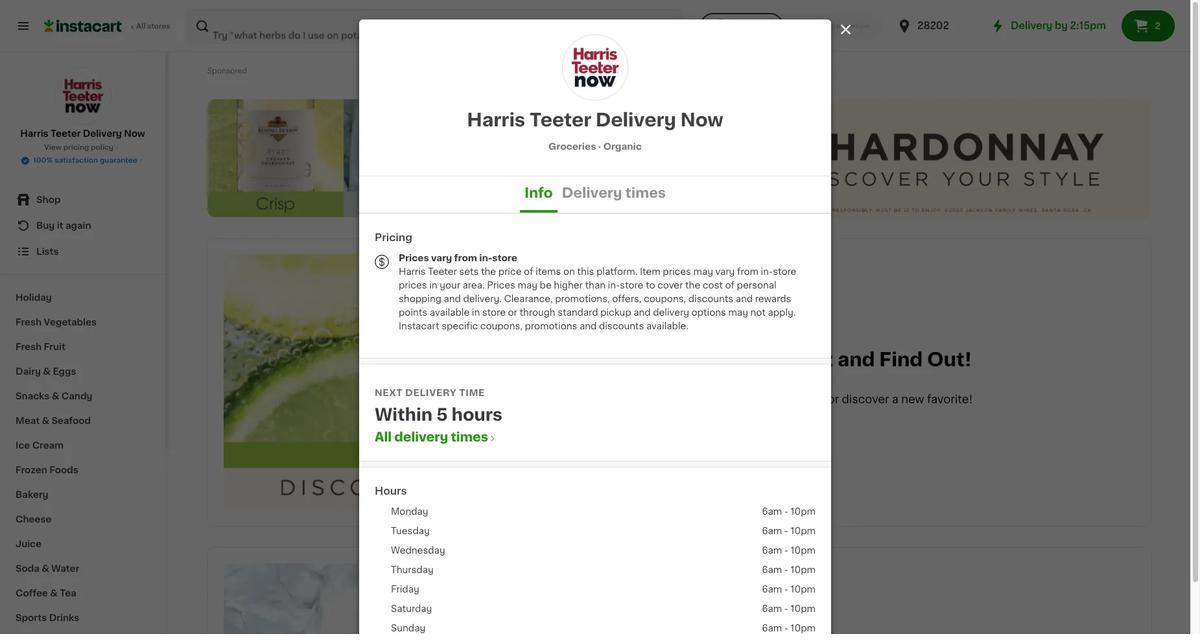 Task type: locate. For each thing, give the bounding box(es) containing it.
coupons, down "delivery."
[[481, 322, 523, 331]]

in- down platform.
[[608, 281, 620, 290]]

0 vertical spatial vary
[[431, 254, 452, 263]]

1 vertical spatial times
[[451, 431, 488, 444]]

cost
[[703, 281, 723, 290]]

delivery inside prices vary from in-store harris teeter sets the price of items on this platform. item prices may vary from in-store prices in your area. prices may be higher than in-store to cover the cost of personal shopping and delivery. clearance, promotions, offers, coupons, discounts and rewards points available in store or through standard pickup and delivery options may not apply. instacart specific coupons, promotions and discounts available.
[[653, 308, 690, 317]]

all inside 'link'
[[136, 23, 145, 30]]

& left the candy
[[52, 392, 59, 401]]

coffee
[[16, 589, 48, 598]]

delivery up within 5 hours
[[405, 389, 457, 398]]

7 10pm from the top
[[791, 624, 816, 633]]

sponsored image
[[208, 67, 247, 75]]

cheese link
[[8, 507, 158, 532]]

2 vertical spatial in-
[[608, 281, 620, 290]]

meat & seafood
[[16, 416, 91, 426]]

out!
[[928, 350, 972, 369]]

0 vertical spatial in-
[[479, 254, 493, 263]]

6am for tuesday
[[762, 527, 783, 536]]

meat & seafood link
[[8, 409, 158, 433]]

6am for friday
[[762, 585, 783, 594]]

1 fresh from the top
[[16, 318, 42, 327]]

of right 'price'
[[524, 267, 534, 276]]

1 vertical spatial of
[[726, 281, 735, 290]]

6 - from the top
[[785, 605, 789, 614]]

rewards
[[756, 295, 792, 304]]

1 horizontal spatial a
[[893, 395, 899, 405]]

harris teeter delivery now
[[467, 111, 724, 129], [20, 129, 145, 138]]

0 horizontal spatial harris teeter delivery now
[[20, 129, 145, 138]]

0 horizontal spatial in
[[430, 281, 438, 290]]

prices down pricing
[[399, 254, 429, 263]]

0 vertical spatial coupons,
[[644, 295, 686, 304]]

1 horizontal spatial harris teeter delivery now
[[467, 111, 724, 129]]

0 horizontal spatial a
[[733, 395, 739, 405]]

service type group
[[701, 13, 882, 39]]

times inside all delivery times 
[[451, 431, 488, 444]]

4 10pm from the top
[[791, 566, 816, 575]]

6am for monday
[[762, 507, 783, 516]]

pickup
[[601, 308, 632, 317]]

0 horizontal spatial harris teeter delivery now logo image
[[54, 67, 111, 125]]

1 vertical spatial prices
[[487, 281, 516, 290]]

a left new
[[893, 395, 899, 405]]

of right cost
[[726, 281, 735, 290]]

now inside harris teeter delivery now link
[[124, 129, 145, 138]]

6 6am - 10pm from the top
[[762, 605, 816, 614]]

holiday
[[16, 293, 52, 302]]

coupons,
[[644, 295, 686, 304], [481, 322, 523, 331]]

4 6am from the top
[[762, 566, 783, 575]]

1 horizontal spatial prices
[[663, 267, 691, 276]]

saturday
[[391, 605, 432, 614]]

1 horizontal spatial vary
[[716, 267, 735, 276]]

frozen foods link
[[8, 458, 158, 483]]

and down standard
[[580, 322, 597, 331]]

- for thursday
[[785, 566, 789, 575]]

1 vertical spatial prices
[[399, 281, 427, 290]]

or right repeat
[[828, 395, 840, 405]]

1 vertical spatial delivery
[[405, 389, 457, 398]]

harris teeter delivery now logo image
[[563, 35, 628, 100], [54, 67, 111, 125]]

0 horizontal spatial coupons,
[[481, 322, 523, 331]]

1 vertical spatial discounts
[[599, 322, 644, 331]]

1 horizontal spatial times
[[626, 186, 666, 200]]

0 vertical spatial of
[[524, 267, 534, 276]]

·
[[598, 142, 601, 151]]

your
[[440, 281, 461, 290]]

the left cost
[[686, 281, 701, 290]]

snacks
[[16, 392, 50, 401]]

6am for wednesday
[[762, 546, 783, 555]]

7 6am from the top
[[762, 624, 783, 633]]

2 6am from the top
[[762, 527, 783, 536]]

on up higher
[[564, 267, 575, 276]]

10pm for saturday
[[791, 605, 816, 614]]

now for the rightmost harris teeter delivery now logo
[[681, 111, 724, 129]]

2 - from the top
[[785, 527, 789, 536]]

6am - 10pm for sunday
[[762, 624, 816, 633]]

juice
[[16, 540, 42, 549]]

0 horizontal spatial discounts
[[599, 322, 644, 331]]

store
[[493, 254, 518, 263], [773, 267, 797, 276], [620, 281, 644, 290], [482, 308, 506, 317]]

1 10pm from the top
[[791, 507, 816, 516]]

5 - from the top
[[785, 585, 789, 594]]

all down within
[[375, 431, 392, 444]]

the
[[481, 267, 496, 276], [686, 281, 701, 290]]

0 vertical spatial from
[[454, 254, 477, 263]]

0 vertical spatial prices
[[399, 254, 429, 263]]

1 vertical spatial from
[[738, 267, 759, 276]]

teeter
[[530, 111, 592, 129], [51, 129, 81, 138], [428, 267, 457, 276]]

delivery up 'policy'
[[83, 129, 122, 138]]

teeter up your
[[428, 267, 457, 276]]

None search field
[[186, 8, 684, 44]]

& for dairy
[[43, 367, 51, 376]]

7 - from the top
[[785, 624, 789, 633]]

100% satisfaction guarantee button
[[20, 153, 145, 166]]

delivery up available.
[[653, 308, 690, 317]]

& for snacks
[[52, 392, 59, 401]]

1 horizontal spatial all
[[375, 431, 392, 444]]

- for sunday
[[785, 624, 789, 633]]

in down "delivery."
[[472, 308, 480, 317]]

delivery times
[[562, 186, 666, 200]]

- for saturday
[[785, 605, 789, 614]]

guarantee
[[100, 157, 137, 164]]

from up sets
[[454, 254, 477, 263]]

fruit
[[44, 343, 65, 352]]

6am - 10pm for tuesday
[[762, 527, 816, 536]]

6 6am from the top
[[762, 605, 783, 614]]

0 horizontal spatial the
[[481, 267, 496, 276]]

teeter inside prices vary from in-store harris teeter sets the price of items on this platform. item prices may vary from in-store prices in your area. prices may be higher than in-store to cover the cost of personal shopping and delivery. clearance, promotions, offers, coupons, discounts and rewards points available in store or through standard pickup and delivery options may not apply. instacart specific coupons, promotions and discounts available.
[[428, 267, 457, 276]]

store down "delivery."
[[482, 308, 506, 317]]

repeat
[[789, 395, 825, 405]]

than
[[585, 281, 606, 290]]

0 horizontal spatial from
[[454, 254, 477, 263]]

holiday link
[[8, 285, 158, 310]]

within
[[375, 407, 433, 424]]

3 - from the top
[[785, 546, 789, 555]]

vary up your
[[431, 254, 452, 263]]

may up cost
[[694, 267, 714, 276]]

all
[[136, 23, 145, 30], [375, 431, 392, 444]]

5 6am - 10pm from the top
[[762, 585, 816, 594]]

candy
[[61, 392, 92, 401]]

1 horizontal spatial of
[[726, 281, 735, 290]]

2 6am - 10pm from the top
[[762, 527, 816, 536]]

0 vertical spatial or
[[508, 308, 518, 317]]

2 vertical spatial may
[[729, 308, 749, 317]]

2 a from the left
[[893, 395, 899, 405]]

coupons, down the cover
[[644, 295, 686, 304]]

1 vertical spatial all
[[375, 431, 392, 444]]

bakery link
[[8, 483, 158, 507]]

snacks & candy link
[[8, 384, 158, 409]]

in
[[430, 281, 438, 290], [472, 308, 480, 317]]

fresh up dairy
[[16, 343, 42, 352]]

1 6am from the top
[[762, 507, 783, 516]]

1 horizontal spatial discounts
[[689, 295, 734, 304]]

monday
[[391, 507, 429, 516]]

0 vertical spatial times
[[626, 186, 666, 200]]

harris inside prices vary from in-store harris teeter sets the price of items on this platform. item prices may vary from in-store prices in your area. prices may be higher than in-store to cover the cost of personal shopping and delivery. clearance, promotions, offers, coupons, discounts and rewards points available in store or through standard pickup and delivery options may not apply. instacart specific coupons, promotions and discounts available.
[[399, 267, 426, 276]]

on right sip
[[716, 395, 730, 405]]

prices up shopping
[[399, 281, 427, 290]]

store up rewards
[[773, 267, 797, 276]]

10pm
[[791, 507, 816, 516], [791, 527, 816, 536], [791, 546, 816, 555], [791, 566, 816, 575], [791, 585, 816, 594], [791, 605, 816, 614], [791, 624, 816, 633]]

1 horizontal spatial harris
[[399, 267, 426, 276]]

delivery down within 5 hours
[[395, 431, 448, 444]]

buy it again
[[36, 221, 91, 230]]

times inside "delivery times" tab
[[626, 186, 666, 200]]

1 horizontal spatial from
[[738, 267, 759, 276]]

in left your
[[430, 281, 438, 290]]

may up the clearance,
[[518, 281, 538, 290]]

0 vertical spatial delivery
[[653, 308, 690, 317]]

3 6am - 10pm from the top
[[762, 546, 816, 555]]

fresh vegetables link
[[8, 310, 158, 335]]

times down 'organic'
[[626, 186, 666, 200]]

1 horizontal spatial the
[[686, 281, 701, 290]]

or down the clearance,
[[508, 308, 518, 317]]

wednesday
[[391, 546, 445, 555]]

1 a from the left
[[733, 395, 739, 405]]

harris teeter delivery now up view pricing policy link
[[20, 129, 145, 138]]

10pm for friday
[[791, 585, 816, 594]]

0 vertical spatial on
[[564, 267, 575, 276]]

5 6am from the top
[[762, 585, 783, 594]]

harris
[[467, 111, 526, 129], [20, 129, 48, 138], [399, 267, 426, 276]]

foods
[[49, 466, 78, 475]]

juice link
[[8, 532, 158, 557]]

prices down 'price'
[[487, 281, 516, 290]]

teeter up pricing
[[51, 129, 81, 138]]

and up discover
[[838, 350, 876, 369]]

6am - 10pm for wednesday
[[762, 546, 816, 555]]

1 horizontal spatial in
[[472, 308, 480, 317]]

0 horizontal spatial in-
[[479, 254, 493, 263]]

frozen foods
[[16, 466, 78, 475]]

- for monday
[[785, 507, 789, 516]]

1 6am - 10pm from the top
[[762, 507, 816, 516]]

teeter up groceries at the left top of page
[[530, 111, 592, 129]]

fresh down holiday
[[16, 318, 42, 327]]

0 horizontal spatial on
[[564, 267, 575, 276]]

& right soda on the bottom of page
[[42, 564, 49, 573]]

& for meat
[[42, 416, 49, 426]]

all inside all delivery times 
[[375, 431, 392, 444]]

available.
[[647, 322, 689, 331]]

soda & water link
[[8, 557, 158, 581]]

harris teeter delivery now up groceries · organic on the top of page
[[467, 111, 724, 129]]

6am - 10pm for thursday
[[762, 566, 816, 575]]

2 fresh from the top
[[16, 343, 42, 352]]

delivery
[[1011, 21, 1053, 30], [596, 111, 677, 129], [83, 129, 122, 138], [562, 186, 623, 200]]

in- up area.
[[479, 254, 493, 263]]

harris teeter delivery now for harris teeter delivery now logo within the harris teeter delivery now link
[[20, 129, 145, 138]]

1 vertical spatial in-
[[761, 267, 773, 276]]

& inside "link"
[[42, 564, 49, 573]]

tab list
[[359, 176, 832, 213]]

and down your
[[444, 295, 461, 304]]

0 horizontal spatial harris
[[20, 129, 48, 138]]

6am - 10pm
[[762, 507, 816, 516], [762, 527, 816, 536], [762, 546, 816, 555], [762, 566, 816, 575], [762, 585, 816, 594], [762, 605, 816, 614], [762, 624, 816, 633]]

1 horizontal spatial coupons,
[[644, 295, 686, 304]]

0 horizontal spatial or
[[508, 308, 518, 317]]

store up 'price'
[[493, 254, 518, 263]]

on
[[564, 267, 575, 276], [716, 395, 730, 405]]

2 10pm from the top
[[791, 527, 816, 536]]

lists
[[36, 247, 59, 256]]

not
[[751, 308, 766, 317]]

discounts down cost
[[689, 295, 734, 304]]

0 vertical spatial in
[[430, 281, 438, 290]]

a left 'beloved'
[[733, 395, 739, 405]]

0 horizontal spatial now
[[124, 129, 145, 138]]

1 horizontal spatial in-
[[608, 281, 620, 290]]

7 6am - 10pm from the top
[[762, 624, 816, 633]]

delivery left by
[[1011, 21, 1053, 30]]

4 - from the top
[[785, 566, 789, 575]]

1 horizontal spatial may
[[694, 267, 714, 276]]

prices up the cover
[[663, 267, 691, 276]]

0 vertical spatial the
[[481, 267, 496, 276]]

delivery by 2:15pm link
[[991, 18, 1107, 34]]

may left not
[[729, 308, 749, 317]]

from up 'personal'
[[738, 267, 759, 276]]

dairy & eggs link
[[8, 359, 158, 384]]

0 vertical spatial fresh
[[16, 318, 42, 327]]

3 10pm from the top
[[791, 546, 816, 555]]

6am - 10pm for friday
[[762, 585, 816, 594]]

0 vertical spatial prices
[[663, 267, 691, 276]]

delivery
[[653, 308, 690, 317], [405, 389, 457, 398], [395, 431, 448, 444]]

prices
[[663, 267, 691, 276], [399, 281, 427, 290]]

fresh vegetables
[[16, 318, 97, 327]]

may
[[694, 267, 714, 276], [518, 281, 538, 290], [729, 308, 749, 317]]

fresh
[[16, 318, 42, 327], [16, 343, 42, 352]]

a
[[733, 395, 739, 405], [893, 395, 899, 405]]

harris for the rightmost harris teeter delivery now logo
[[467, 111, 526, 129]]

1 - from the top
[[785, 507, 789, 516]]

10pm for tuesday
[[791, 527, 816, 536]]

5 10pm from the top
[[791, 585, 816, 594]]

1 horizontal spatial now
[[681, 111, 724, 129]]

vary up cost
[[716, 267, 735, 276]]

cover
[[658, 281, 683, 290]]

dairy
[[16, 367, 41, 376]]

shop link
[[8, 187, 158, 213]]

0 horizontal spatial times
[[451, 431, 488, 444]]

2 horizontal spatial may
[[729, 308, 749, 317]]

1 vertical spatial the
[[686, 281, 701, 290]]

1 horizontal spatial on
[[716, 395, 730, 405]]

& left eggs
[[43, 367, 51, 376]]

in-
[[479, 254, 493, 263], [761, 267, 773, 276], [608, 281, 620, 290]]

sports drinks
[[16, 614, 79, 623]]

0 vertical spatial all
[[136, 23, 145, 30]]

times
[[626, 186, 666, 200], [451, 431, 488, 444]]

& right meat
[[42, 416, 49, 426]]

3 6am from the top
[[762, 546, 783, 555]]

2 horizontal spatial harris
[[467, 111, 526, 129]]

0 vertical spatial discounts
[[689, 295, 734, 304]]

& left tea
[[50, 589, 58, 598]]

0 horizontal spatial all
[[136, 23, 145, 30]]

1 horizontal spatial teeter
[[428, 267, 457, 276]]

find
[[880, 350, 923, 369]]

4 6am - 10pm from the top
[[762, 566, 816, 575]]

all left stores
[[136, 23, 145, 30]]

1 vertical spatial may
[[518, 281, 538, 290]]

or inside prices vary from in-store harris teeter sets the price of items on this platform. item prices may vary from in-store prices in your area. prices may be higher than in-store to cover the cost of personal shopping and delivery. clearance, promotions, offers, coupons, discounts and rewards points available in store or through standard pickup and delivery options may not apply. instacart specific coupons, promotions and discounts available.
[[508, 308, 518, 317]]

2 vertical spatial delivery
[[395, 431, 448, 444]]

organic
[[604, 142, 642, 151]]

delivery down groceries · organic on the top of page
[[562, 186, 623, 200]]

cream
[[32, 441, 64, 450]]

6 10pm from the top
[[791, 605, 816, 614]]

1 horizontal spatial or
[[828, 395, 840, 405]]

10pm for wednesday
[[791, 546, 816, 555]]

times down hours in the left of the page
[[451, 431, 488, 444]]

the right sets
[[481, 267, 496, 276]]

in- up 'personal'
[[761, 267, 773, 276]]

1 vertical spatial fresh
[[16, 343, 42, 352]]

delivery inside all delivery times 
[[395, 431, 448, 444]]

points
[[399, 308, 428, 317]]

discounts down pickup
[[599, 322, 644, 331]]

frozen
[[16, 466, 47, 475]]

- for wednesday
[[785, 546, 789, 555]]

sip
[[695, 395, 713, 405]]

6am for thursday
[[762, 566, 783, 575]]



Task type: vqa. For each thing, say whether or not it's contained in the screenshot.
Harris Teeter Delivery Now
yes



Task type: describe. For each thing, give the bounding box(es) containing it.
all for delivery
[[375, 431, 392, 444]]

vegetables
[[44, 318, 97, 327]]

seafood
[[52, 416, 91, 426]]

0 vertical spatial may
[[694, 267, 714, 276]]

0 horizontal spatial prices
[[399, 254, 429, 263]]

and down 'personal'
[[736, 295, 753, 304]]

dairy & eggs
[[16, 367, 76, 376]]

0 horizontal spatial vary
[[431, 254, 452, 263]]

fresh fruit link
[[8, 335, 158, 359]]

shopping
[[399, 295, 442, 304]]

2 horizontal spatial teeter
[[530, 111, 592, 129]]

6am - 10pm for monday
[[762, 507, 816, 516]]

coffee & tea
[[16, 589, 76, 598]]

be
[[540, 281, 552, 290]]

coffee & tea link
[[8, 581, 158, 606]]

fresh for fresh vegetables
[[16, 318, 42, 327]]

2
[[1156, 21, 1161, 30]]

within 5 hours
[[375, 407, 503, 424]]

1 vertical spatial on
[[716, 395, 730, 405]]

delivery for times
[[395, 431, 448, 444]]

6am for sunday
[[762, 624, 783, 633]]

10pm for sunday
[[791, 624, 816, 633]]

quiz
[[788, 350, 834, 369]]

delivery by 2:15pm
[[1011, 21, 1107, 30]]

next delivery time
[[375, 389, 485, 398]]

friday
[[391, 585, 420, 594]]

on inside prices vary from in-store harris teeter sets the price of items on this platform. item prices may vary from in-store prices in your area. prices may be higher than in-store to cover the cost of personal shopping and delivery. clearance, promotions, offers, coupons, discounts and rewards points available in store or through standard pickup and delivery options may not apply. instacart specific coupons, promotions and discounts available.
[[564, 267, 575, 276]]

ice
[[16, 441, 30, 450]]

to
[[646, 281, 656, 290]]

higher
[[554, 281, 583, 290]]

view pricing policy link
[[44, 143, 121, 153]]

tuesday
[[391, 527, 430, 536]]

stores
[[147, 23, 170, 30]]

0 horizontal spatial may
[[518, 281, 538, 290]]

buy it again link
[[8, 213, 158, 239]]

delivery times tab
[[558, 176, 671, 213]]

sip on a beloved repeat or discover a new favorite!
[[695, 395, 973, 405]]

next
[[375, 389, 403, 398]]

& for soda
[[42, 564, 49, 573]]

crisp image
[[224, 254, 680, 510]]

price
[[499, 267, 522, 276]]

harris teeter delivery now logo image inside harris teeter delivery now link
[[54, 67, 111, 125]]

now for harris teeter delivery now logo within the harris teeter delivery now link
[[124, 129, 145, 138]]

item
[[640, 267, 661, 276]]

6am for saturday
[[762, 605, 783, 614]]

delivery.
[[463, 295, 502, 304]]

pricing
[[375, 232, 413, 243]]

platform.
[[597, 267, 638, 276]]

sunday
[[391, 624, 426, 633]]


[[375, 255, 389, 269]]

harris teeter delivery now for the rightmost harris teeter delivery now logo
[[467, 111, 724, 129]]

ice cream link
[[8, 433, 158, 458]]

1 vertical spatial coupons,
[[481, 322, 523, 331]]

satisfaction
[[55, 157, 98, 164]]

cheese
[[16, 515, 52, 524]]

0 horizontal spatial prices
[[399, 281, 427, 290]]

apply.
[[768, 308, 796, 317]]

delivery up 'organic'
[[596, 111, 677, 129]]

- for tuesday
[[785, 527, 789, 536]]

1 vertical spatial or
[[828, 395, 840, 405]]

100%
[[33, 157, 53, 164]]

100% satisfaction guarantee
[[33, 157, 137, 164]]

all stores link
[[44, 8, 171, 44]]

hours
[[375, 486, 407, 496]]

all for stores
[[136, 23, 145, 30]]

ice cream
[[16, 441, 64, 450]]

harris for harris teeter delivery now logo within the harris teeter delivery now link
[[20, 129, 48, 138]]

tea
[[60, 589, 76, 598]]

fresh for fresh fruit
[[16, 343, 42, 352]]

all stores
[[136, 23, 170, 30]]

close modal image
[[838, 21, 854, 38]]

sports drinks link
[[8, 606, 158, 631]]

beloved
[[742, 395, 786, 405]]

buy
[[36, 221, 55, 230]]

it
[[57, 221, 63, 230]]

1 vertical spatial vary
[[716, 267, 735, 276]]

view pricing policy
[[44, 144, 114, 151]]

clearance,
[[504, 295, 553, 304]]

prices vary from in-store harris teeter sets the price of items on this platform. item prices may vary from in-store prices in your area. prices may be higher than in-store to cover the cost of personal shopping and delivery. clearance, promotions, offers, coupons, discounts and rewards points available in store or through standard pickup and delivery options may not apply. instacart specific coupons, promotions and discounts available.
[[399, 254, 797, 331]]

instacart
[[399, 322, 440, 331]]

all delivery times 
[[375, 431, 497, 444]]

& for coffee
[[50, 589, 58, 598]]

1 horizontal spatial harris teeter delivery now logo image
[[563, 35, 628, 100]]

delivery for time
[[405, 389, 457, 398]]

28202 button
[[897, 8, 975, 44]]

10pm for monday
[[791, 507, 816, 516]]

banner image
[[208, 99, 1152, 217]]

tab list containing info
[[359, 176, 832, 213]]

soda
[[16, 564, 39, 573]]


[[488, 435, 497, 444]]

take the quiz and find out!
[[695, 350, 972, 369]]

5
[[437, 407, 448, 424]]

info tab
[[520, 176, 558, 213]]

1 horizontal spatial prices
[[487, 281, 516, 290]]

promotions
[[525, 322, 578, 331]]

hours
[[452, 407, 503, 424]]

water
[[51, 564, 79, 573]]

info
[[525, 186, 553, 200]]

lists link
[[8, 239, 158, 265]]

shop
[[36, 195, 61, 204]]

discover
[[842, 395, 890, 405]]

area.
[[463, 281, 485, 290]]

sports
[[16, 614, 47, 623]]

groceries
[[549, 142, 596, 151]]

10pm for thursday
[[791, 566, 816, 575]]

drinks
[[49, 614, 79, 623]]

offers,
[[613, 295, 642, 304]]

groceries · organic
[[549, 142, 642, 151]]

specific
[[442, 322, 478, 331]]

time
[[459, 389, 485, 398]]

2 horizontal spatial in-
[[761, 267, 773, 276]]

- for friday
[[785, 585, 789, 594]]

and down offers,
[[634, 308, 651, 317]]

policy
[[91, 144, 114, 151]]

view
[[44, 144, 62, 151]]

1 vertical spatial in
[[472, 308, 480, 317]]

0 horizontal spatial teeter
[[51, 129, 81, 138]]

sets
[[460, 267, 479, 276]]

delivery inside tab
[[562, 186, 623, 200]]

instacart logo image
[[44, 18, 122, 34]]

0 horizontal spatial of
[[524, 267, 534, 276]]

6am - 10pm for saturday
[[762, 605, 816, 614]]

fresh fruit
[[16, 343, 65, 352]]

store up offers,
[[620, 281, 644, 290]]

the
[[747, 350, 784, 369]]

personal
[[737, 281, 777, 290]]

thursday
[[391, 566, 434, 575]]



